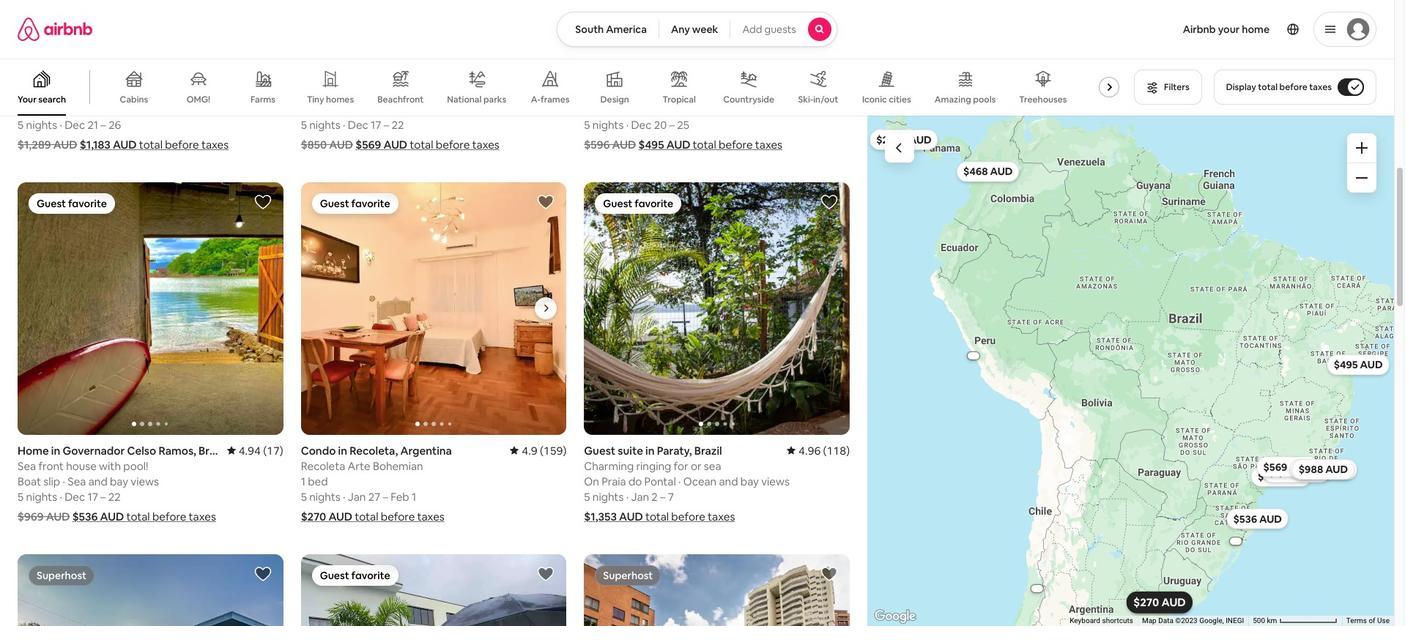 Task type: describe. For each thing, give the bounding box(es) containing it.
$382 aud
[[964, 354, 984, 358]]

$495 aud inside button
[[1334, 358, 1383, 371]]

bohemian
[[373, 459, 423, 473]]

tiny homes
[[307, 94, 354, 106]]

paraiso da prainha, arraial do cabo on the beach · ocean views 5 nights · dec 21 – 26 $1,289 aud $1,183 aud total before taxes 4.83 (156)
[[18, 72, 283, 152]]

a-frames
[[531, 94, 570, 106]]

$1,183 aud inside $1,183 aud button
[[1297, 463, 1351, 476]]

argentina
[[401, 444, 452, 458]]

your
[[18, 94, 37, 106]]

search
[[38, 94, 66, 106]]

frames
[[541, 94, 570, 106]]

500 km button
[[1249, 616, 1343, 627]]

guests
[[765, 23, 797, 36]]

$495 aud inside apartment in barra, brazil ʘ‿ʘ beautiful and modern flat at farol barra beach on farol da barra 5 nights · dec 20 – 25 $596 aud $495 aud total before taxes
[[639, 138, 691, 152]]

7
[[668, 490, 674, 504]]

0 horizontal spatial 1
[[301, 475, 306, 489]]

add guests
[[743, 23, 797, 36]]

homes
[[326, 94, 354, 106]]

tropical
[[663, 94, 696, 106]]

jan inside guest suite in paraty, brazil charming ringing for or sea on praia do pontal · ocean and bay views 5 nights · jan 2 – 7 $1,353 aud total before taxes
[[632, 490, 650, 504]]

22 inside sea front house with pool! boat slip · sea and bay views 5 nights · dec 17 – 22 $969 aud $536 aud total before taxes
[[108, 490, 121, 504]]

in for beautiful
[[644, 72, 654, 86]]

2 inside guest suite in paraty, brazil charming ringing for or sea on praia do pontal · ocean and bay views 5 nights · jan 2 – 7 $1,353 aud total before taxes
[[652, 490, 658, 504]]

profile element
[[855, 0, 1377, 59]]

data
[[1159, 617, 1174, 625]]

cabo
[[190, 87, 221, 101]]

before inside apartment in barra, brazil ʘ‿ʘ beautiful and modern flat at farol barra beach on farol da barra 5 nights · dec 20 – 25 $596 aud $495 aud total before taxes
[[719, 138, 753, 152]]

chalet
[[351, 87, 384, 101]]

17 inside sea front house with pool! boat slip · sea and bay views 5 nights · dec 17 – 22 $969 aud $536 aud total before taxes
[[88, 490, 98, 504]]

america
[[606, 23, 647, 36]]

da inside apartment in barra, brazil ʘ‿ʘ beautiful and modern flat at farol barra beach on farol da barra 5 nights · dec 20 – 25 $596 aud $495 aud total before taxes
[[629, 103, 642, 117]]

south
[[576, 23, 604, 36]]

da inside paraiso da prainha, arraial do cabo on the beach · ocean views 5 nights · dec 21 – 26 $1,289 aud $1,183 aud total before taxes 4.83 (156)
[[56, 87, 69, 101]]

views for sea and bay views
[[131, 475, 159, 489]]

your search
[[18, 94, 66, 106]]

views inside guest suite in paraty, brazil charming ringing for or sea on praia do pontal · ocean and bay views 5 nights · jan 2 – 7 $1,353 aud total before taxes
[[762, 475, 790, 489]]

use
[[1378, 617, 1391, 625]]

map
[[1143, 617, 1157, 625]]

google map
showing 20 stays. region
[[868, 116, 1395, 627]]

terms
[[1347, 617, 1368, 625]]

$536 aud inside sea front house with pool! boat slip · sea and bay views 5 nights · dec 17 – 22 $969 aud $536 aud total before taxes
[[72, 510, 124, 524]]

barra
[[778, 87, 813, 101]]

22 inside mountain chalet 2 2 beds 5 nights · dec 17 – 22 $850 aud $569 aud total before taxes
[[392, 118, 404, 132]]

· up 21 in the top left of the page
[[88, 103, 91, 117]]

parks
[[484, 94, 507, 105]]

– inside paraiso da prainha, arraial do cabo on the beach · ocean views 5 nights · dec 21 – 26 $1,289 aud $1,183 aud total before taxes 4.83 (156)
[[101, 118, 106, 132]]

5 inside paraiso da prainha, arraial do cabo on the beach · ocean views 5 nights · dec 21 – 26 $1,289 aud $1,183 aud total before taxes 4.83 (156)
[[18, 118, 24, 132]]

· down do
[[627, 490, 629, 504]]

add to wishlist: home in mogi das cruzes, brazil image
[[538, 566, 555, 583]]

tiny
[[307, 94, 324, 106]]

4.97 out of 5 average rating,  172 reviews image
[[787, 72, 850, 86]]

· inside apartment in barra, brazil ʘ‿ʘ beautiful and modern flat at farol barra beach on farol da barra 5 nights · dec 20 – 25 $596 aud $495 aud total before taxes
[[627, 118, 629, 132]]

flat
[[718, 87, 736, 101]]

4.94 out of 5 average rating,  17 reviews image
[[227, 444, 283, 458]]

· down for
[[679, 475, 681, 489]]

27
[[368, 490, 381, 504]]

1 horizontal spatial 1
[[412, 490, 416, 504]]

south america
[[576, 23, 647, 36]]

beds
[[310, 103, 335, 117]]

iconic cities
[[863, 94, 912, 105]]

praia
[[602, 475, 627, 489]]

· right slip
[[63, 475, 65, 489]]

$596 aud
[[584, 138, 636, 152]]

ski-in/out
[[799, 94, 839, 106]]

$1,289 aud
[[18, 138, 77, 152]]

4.94
[[239, 444, 261, 458]]

17 inside mountain chalet 2 2 beds 5 nights · dec 17 – 22 $850 aud $569 aud total before taxes
[[371, 118, 382, 132]]

25
[[678, 118, 690, 132]]

– inside mountain chalet 2 2 beds 5 nights · dec 17 – 22 $850 aud $569 aud total before taxes
[[384, 118, 389, 132]]

– inside apartment in barra, brazil ʘ‿ʘ beautiful and modern flat at farol barra beach on farol da barra 5 nights · dec 20 – 25 $596 aud $495 aud total before taxes
[[670, 118, 675, 132]]

arraial
[[123, 87, 168, 101]]

nights inside paraiso da prainha, arraial do cabo on the beach · ocean views 5 nights · dec 21 – 26 $1,289 aud $1,183 aud total before taxes 4.83 (156)
[[26, 118, 57, 132]]

prainha,
[[71, 87, 121, 101]]

$988 aud button
[[1293, 459, 1355, 480]]

before inside sea front house with pool! boat slip · sea and bay views 5 nights · dec 17 – 22 $969 aud $536 aud total before taxes
[[152, 510, 186, 524]]

nights inside apartment in barra, brazil ʘ‿ʘ beautiful and modern flat at farol barra beach on farol da barra 5 nights · dec 20 – 25 $596 aud $495 aud total before taxes
[[593, 118, 624, 132]]

add guests button
[[730, 12, 838, 47]]

nights inside mountain chalet 2 2 beds 5 nights · dec 17 – 22 $850 aud $569 aud total before taxes
[[309, 118, 341, 132]]

4.96
[[799, 444, 821, 458]]

before inside paraiso da prainha, arraial do cabo on the beach · ocean views 5 nights · dec 21 – 26 $1,289 aud $1,183 aud total before taxes 4.83 (156)
[[165, 138, 199, 152]]

dec inside sea front house with pool! boat slip · sea and bay views 5 nights · dec 17 – 22 $969 aud $536 aud total before taxes
[[65, 490, 85, 504]]

taxes inside apartment in barra, brazil ʘ‿ʘ beautiful and modern flat at farol barra beach on farol da barra 5 nights · dec 20 – 25 $596 aud $495 aud total before taxes
[[756, 138, 783, 152]]

$1,468 aud
[[1225, 539, 1248, 544]]

mountain
[[301, 87, 348, 101]]

arte
[[348, 459, 371, 473]]

house
[[66, 459, 97, 473]]

shortcuts
[[1103, 617, 1134, 625]]

taxes inside guest suite in paraty, brazil charming ringing for or sea on praia do pontal · ocean and bay views 5 nights · jan 2 – 7 $1,353 aud total before taxes
[[708, 510, 735, 524]]

pool!
[[123, 459, 149, 473]]

add to wishlist: home in governador celso ramos, brazil image
[[254, 194, 272, 211]]

brazil inside guest suite in paraty, brazil charming ringing for or sea on praia do pontal · ocean and bay views 5 nights · jan 2 – 7 $1,353 aud total before taxes
[[695, 444, 723, 458]]

apartment in barra, brazil ʘ‿ʘ beautiful and modern flat at farol barra beach on farol da barra 5 nights · dec 20 – 25 $596 aud $495 aud total before taxes
[[584, 72, 847, 152]]

before inside mountain chalet 2 2 beds 5 nights · dec 17 – 22 $850 aud $569 aud total before taxes
[[436, 138, 470, 152]]

national parks
[[447, 94, 507, 105]]

$1,468 aud button
[[1222, 531, 1251, 552]]

bed
[[308, 475, 328, 489]]

$389 aud
[[1136, 596, 1185, 610]]

none search field containing south america
[[557, 12, 838, 47]]

(17)
[[263, 444, 283, 458]]

$495 aud button
[[1328, 355, 1390, 375]]

· inside mountain chalet 2 2 beds 5 nights · dec 17 – 22 $850 aud $569 aud total before taxes
[[343, 118, 346, 132]]

4.87 (71)
[[522, 72, 567, 86]]

$850 aud
[[301, 138, 353, 152]]

$969 aud
[[18, 510, 70, 524]]

display total before taxes
[[1227, 81, 1333, 93]]

$270 aud button
[[1127, 592, 1193, 614]]

paraty,
[[657, 444, 692, 458]]

and inside guest suite in paraty, brazil charming ringing for or sea on praia do pontal · ocean and bay views 5 nights · jan 2 – 7 $1,353 aud total before taxes
[[719, 475, 739, 489]]

km
[[1268, 617, 1278, 625]]

taxes inside mountain chalet 2 2 beds 5 nights · dec 17 – 22 $850 aud $569 aud total before taxes
[[472, 138, 500, 152]]

do
[[629, 475, 642, 489]]

5 inside mountain chalet 2 2 beds 5 nights · dec 17 – 22 $850 aud $569 aud total before taxes
[[301, 118, 307, 132]]

map data ©2023 google, inegi
[[1143, 617, 1245, 625]]

of
[[1370, 617, 1376, 625]]

cities
[[889, 94, 912, 105]]

taxes inside paraiso da prainha, arraial do cabo on the beach · ocean views 5 nights · dec 21 – 26 $1,289 aud $1,183 aud total before taxes 4.83 (156)
[[202, 138, 229, 152]]

in/out
[[814, 94, 839, 106]]

keyboard shortcuts
[[1070, 617, 1134, 625]]

in for arte
[[338, 444, 347, 458]]

beachfront
[[378, 94, 424, 106]]

500
[[1254, 617, 1266, 625]]

total inside sea front house with pool! boat slip · sea and bay views 5 nights · dec 17 – 22 $969 aud $536 aud total before taxes
[[126, 510, 150, 524]]

a-
[[531, 94, 541, 106]]

$1,353 aud inside guest suite in paraty, brazil charming ringing for or sea on praia do pontal · ocean and bay views 5 nights · jan 2 – 7 $1,353 aud total before taxes
[[584, 510, 643, 524]]

ʘ‿ʘ
[[584, 87, 605, 101]]

omg!
[[187, 94, 210, 106]]

bay inside sea front house with pool! boat slip · sea and bay views 5 nights · dec 17 – 22 $969 aud $536 aud total before taxes
[[110, 475, 128, 489]]

pools
[[974, 94, 996, 106]]



Task type: locate. For each thing, give the bounding box(es) containing it.
$569 aud inside button
[[1264, 460, 1313, 474]]

0 vertical spatial $495 aud
[[639, 138, 691, 152]]

· left 27
[[343, 490, 346, 504]]

1 jan from the left
[[348, 490, 366, 504]]

charming
[[584, 459, 634, 473]]

5 down the "your"
[[18, 118, 24, 132]]

recoleta,
[[350, 444, 398, 458]]

$721 aud button
[[1252, 466, 1312, 487]]

1 horizontal spatial sea
[[68, 475, 86, 489]]

4.96 (118)
[[799, 444, 850, 458]]

on inside apartment in barra, brazil ʘ‿ʘ beautiful and modern flat at farol barra beach on farol da barra 5 nights · dec 20 – 25 $596 aud $495 aud total before taxes
[[584, 103, 600, 117]]

– right 21 in the top left of the page
[[101, 118, 106, 132]]

1 vertical spatial da
[[629, 103, 642, 117]]

5 down boat
[[18, 490, 24, 504]]

1 horizontal spatial 2
[[386, 87, 393, 101]]

0 horizontal spatial $495 aud
[[639, 138, 691, 152]]

4.83
[[232, 72, 254, 86]]

jan left 27
[[348, 490, 366, 504]]

0 vertical spatial $270 aud
[[301, 510, 353, 524]]

2 bay from the left
[[741, 475, 759, 489]]

front
[[38, 459, 64, 473]]

–
[[101, 118, 106, 132], [384, 118, 389, 132], [670, 118, 675, 132], [100, 490, 106, 504], [383, 490, 388, 504], [661, 490, 666, 504]]

0 horizontal spatial sea
[[18, 459, 36, 473]]

nights down slip
[[26, 490, 57, 504]]

1 vertical spatial sea
[[68, 475, 86, 489]]

apartment
[[584, 72, 642, 86]]

jan down do
[[632, 490, 650, 504]]

$389 aud button
[[1129, 593, 1191, 613]]

$536 aud down with
[[72, 510, 124, 524]]

0 horizontal spatial $536 aud
[[72, 510, 124, 524]]

da down beautiful
[[629, 103, 642, 117]]

in left barra,
[[644, 72, 654, 86]]

4.87 out of 5 average rating,  71 reviews image
[[510, 72, 567, 86]]

1 vertical spatial brazil
[[695, 444, 723, 458]]

and inside apartment in barra, brazil ʘ‿ʘ beautiful and modern flat at farol barra beach on farol da barra 5 nights · dec 20 – 25 $596 aud $495 aud total before taxes
[[655, 87, 674, 101]]

0 horizontal spatial 22
[[108, 490, 121, 504]]

mountain chalet 2 2 beds 5 nights · dec 17 – 22 $850 aud $569 aud total before taxes
[[301, 87, 500, 152]]

$569 aud
[[356, 138, 408, 152], [1264, 460, 1313, 474]]

nights down the beds
[[309, 118, 341, 132]]

1 vertical spatial 17
[[88, 490, 98, 504]]

and down with
[[88, 475, 108, 489]]

ocean up 26
[[93, 103, 127, 117]]

2 right chalet on the left top of page
[[386, 87, 393, 101]]

add to wishlist: condo in recoleta, argentina image
[[538, 194, 555, 211]]

20
[[654, 118, 667, 132]]

4.9
[[522, 444, 538, 458]]

5 inside guest suite in paraty, brazil charming ringing for or sea on praia do pontal · ocean and bay views 5 nights · jan 2 – 7 $1,353 aud total before taxes
[[584, 490, 591, 504]]

farol
[[752, 87, 776, 101], [602, 103, 626, 117]]

1 horizontal spatial $536 aud
[[1234, 512, 1282, 526]]

0 vertical spatial sea
[[18, 459, 36, 473]]

beach
[[55, 103, 86, 117]]

1 horizontal spatial and
[[655, 87, 674, 101]]

beautiful
[[608, 87, 652, 101]]

1 horizontal spatial bay
[[741, 475, 759, 489]]

filters
[[1165, 81, 1190, 93]]

1 vertical spatial $495 aud
[[1334, 358, 1383, 371]]

5 down "charming"
[[584, 490, 591, 504]]

total right "display"
[[1259, 81, 1278, 93]]

terms of use
[[1347, 617, 1391, 625]]

group
[[0, 59, 1132, 116], [18, 183, 283, 435], [301, 183, 567, 435], [584, 183, 850, 435], [18, 555, 283, 627], [301, 555, 567, 627], [584, 555, 850, 627]]

1 horizontal spatial farol
[[752, 87, 776, 101]]

google,
[[1200, 617, 1225, 625]]

0 vertical spatial farol
[[752, 87, 776, 101]]

0 vertical spatial brazil
[[688, 72, 716, 86]]

views down 4.96 out of 5 average rating,  118 reviews image on the right of page
[[762, 475, 790, 489]]

nights inside guest suite in paraty, brazil charming ringing for or sea on praia do pontal · ocean and bay views 5 nights · jan 2 – 7 $1,353 aud total before taxes
[[593, 490, 624, 504]]

farol down beautiful
[[602, 103, 626, 117]]

– left 7
[[661, 490, 666, 504]]

22 down with
[[108, 490, 121, 504]]

4.87
[[522, 72, 544, 86]]

jan inside condo in recoleta, argentina recoleta arte bohemian 1 bed 5 nights · jan 27 – feb 1 $270 aud total before taxes
[[348, 490, 366, 504]]

dec down house
[[65, 490, 85, 504]]

1 left bed
[[301, 475, 306, 489]]

dec left 20
[[632, 118, 652, 132]]

4.83 out of 5 average rating,  156 reviews image
[[220, 72, 283, 86]]

1 horizontal spatial $495 aud
[[1334, 358, 1383, 371]]

0 vertical spatial $569 aud
[[356, 138, 408, 152]]

brazil up modern at the top
[[688, 72, 716, 86]]

for
[[674, 459, 689, 473]]

0 horizontal spatial $1,353 aud
[[584, 510, 643, 524]]

beach
[[816, 87, 847, 101]]

brazil
[[688, 72, 716, 86], [695, 444, 723, 458]]

1 horizontal spatial $270 aud
[[1134, 596, 1186, 610]]

0 vertical spatial $1,353 aud
[[1269, 466, 1325, 479]]

slip
[[43, 475, 60, 489]]

0 vertical spatial 17
[[371, 118, 382, 132]]

5 inside apartment in barra, brazil ʘ‿ʘ beautiful and modern flat at farol barra beach on farol da barra 5 nights · dec 20 – 25 $596 aud $495 aud total before taxes
[[584, 118, 591, 132]]

cabins
[[120, 94, 148, 106]]

inegi
[[1226, 617, 1245, 625]]

dec inside mountain chalet 2 2 beds 5 nights · dec 17 – 22 $850 aud $569 aud total before taxes
[[348, 118, 369, 132]]

group containing national parks
[[0, 59, 1132, 116]]

5 up $596 aud
[[584, 118, 591, 132]]

$569 aud inside mountain chalet 2 2 beds 5 nights · dec 17 – 22 $850 aud $569 aud total before taxes
[[356, 138, 408, 152]]

do
[[170, 87, 187, 101]]

farol right at
[[752, 87, 776, 101]]

in
[[644, 72, 654, 86], [338, 444, 347, 458], [646, 444, 655, 458]]

1 horizontal spatial 17
[[371, 118, 382, 132]]

dec inside apartment in barra, brazil ʘ‿ʘ beautiful and modern flat at farol barra beach on farol da barra 5 nights · dec 20 – 25 $596 aud $495 aud total before taxes
[[632, 118, 652, 132]]

on inside paraiso da prainha, arraial do cabo on the beach · ocean views 5 nights · dec 21 – 26 $1,289 aud $1,183 aud total before taxes 4.83 (156)
[[18, 103, 33, 117]]

1 horizontal spatial ocean
[[684, 475, 717, 489]]

– right 27
[[383, 490, 388, 504]]

1 vertical spatial 1
[[412, 490, 416, 504]]

0 horizontal spatial $569 aud
[[356, 138, 408, 152]]

· down beach
[[60, 118, 62, 132]]

500 km
[[1254, 617, 1280, 625]]

17 down chalet on the left top of page
[[371, 118, 382, 132]]

4.9 out of 5 average rating,  159 reviews image
[[510, 444, 567, 458]]

views
[[129, 103, 157, 117], [131, 475, 159, 489], [762, 475, 790, 489]]

views down arraial
[[129, 103, 157, 117]]

$988 aud
[[1299, 463, 1348, 476]]

taxes inside sea front house with pool! boat slip · sea and bay views 5 nights · dec 17 – 22 $969 aud $536 aud total before taxes
[[189, 510, 216, 524]]

– left 25
[[670, 118, 675, 132]]

0 horizontal spatial 2
[[301, 103, 307, 117]]

views for ocean views
[[129, 103, 157, 117]]

brazil up sea at bottom right
[[695, 444, 723, 458]]

on left 'the'
[[18, 103, 33, 117]]

sea up boat
[[18, 459, 36, 473]]

any week button
[[659, 12, 731, 47]]

· inside condo in recoleta, argentina recoleta arte bohemian 1 bed 5 nights · jan 27 – feb 1 $270 aud total before taxes
[[343, 490, 346, 504]]

total inside mountain chalet 2 2 beds 5 nights · dec 17 – 22 $850 aud $569 aud total before taxes
[[410, 138, 434, 152]]

(172)
[[824, 72, 850, 86]]

0 vertical spatial da
[[56, 87, 69, 101]]

1 horizontal spatial jan
[[632, 490, 650, 504]]

$569 aud button
[[1257, 457, 1319, 477]]

– down with
[[100, 490, 106, 504]]

ski-
[[799, 94, 814, 106]]

sea
[[18, 459, 36, 473], [68, 475, 86, 489]]

taxes inside condo in recoleta, argentina recoleta arte bohemian 1 bed 5 nights · jan 27 – feb 1 $270 aud total before taxes
[[417, 510, 445, 524]]

– inside sea front house with pool! boat slip · sea and bay views 5 nights · dec 17 – 22 $969 aud $536 aud total before taxes
[[100, 490, 106, 504]]

17 down house
[[88, 490, 98, 504]]

– down beachfront
[[384, 118, 389, 132]]

$1,353 aud button
[[1262, 462, 1331, 483]]

bay
[[110, 475, 128, 489], [741, 475, 759, 489]]

nights inside condo in recoleta, argentina recoleta arte bohemian 1 bed 5 nights · jan 27 – feb 1 $270 aud total before taxes
[[309, 490, 341, 504]]

in inside condo in recoleta, argentina recoleta arte bohemian 1 bed 5 nights · jan 27 – feb 1 $270 aud total before taxes
[[338, 444, 347, 458]]

views inside paraiso da prainha, arraial do cabo on the beach · ocean views 5 nights · dec 21 – 26 $1,289 aud $1,183 aud total before taxes 4.83 (156)
[[129, 103, 157, 117]]

· up $596 aud
[[627, 118, 629, 132]]

1 vertical spatial $1,183 aud
[[1297, 463, 1351, 476]]

and down sea at bottom right
[[719, 475, 739, 489]]

4.9 (159)
[[522, 444, 567, 458]]

0 horizontal spatial da
[[56, 87, 69, 101]]

on
[[18, 103, 33, 117], [584, 103, 600, 117], [584, 475, 600, 489]]

$536 aud up $1,468 aud
[[1234, 512, 1282, 526]]

nights down praia
[[593, 490, 624, 504]]

and inside sea front house with pool! boat slip · sea and bay views 5 nights · dec 17 – 22 $969 aud $536 aud total before taxes
[[88, 475, 108, 489]]

ocean inside paraiso da prainha, arraial do cabo on the beach · ocean views 5 nights · dec 21 – 26 $1,289 aud $1,183 aud total before taxes 4.83 (156)
[[93, 103, 127, 117]]

amazing
[[935, 94, 972, 106]]

and down barra,
[[655, 87, 674, 101]]

in up ringing
[[646, 444, 655, 458]]

nights inside sea front house with pool! boat slip · sea and bay views 5 nights · dec 17 – 22 $969 aud $536 aud total before taxes
[[26, 490, 57, 504]]

barra,
[[656, 72, 686, 86]]

add to wishlist: home in savegre, costa rica image
[[254, 566, 272, 583]]

zoom out image
[[1357, 172, 1369, 184]]

$1,353 aud inside button
[[1269, 466, 1325, 479]]

1 vertical spatial $270 aud
[[1134, 596, 1186, 610]]

1 horizontal spatial 22
[[392, 118, 404, 132]]

0 horizontal spatial 17
[[88, 490, 98, 504]]

barra
[[644, 103, 670, 117]]

0 horizontal spatial jan
[[348, 490, 366, 504]]

views inside sea front house with pool! boat slip · sea and bay views 5 nights · dec 17 – 22 $969 aud $536 aud total before taxes
[[131, 475, 159, 489]]

sea
[[704, 459, 722, 473]]

total inside paraiso da prainha, arraial do cabo on the beach · ocean views 5 nights · dec 21 – 26 $1,289 aud $1,183 aud total before taxes 4.83 (156)
[[139, 138, 163, 152]]

©2023
[[1176, 617, 1198, 625]]

None search field
[[557, 12, 838, 47]]

total
[[1259, 81, 1278, 93], [139, 138, 163, 152], [410, 138, 434, 152], [693, 138, 717, 152], [126, 510, 150, 524], [355, 510, 379, 524], [646, 510, 669, 524]]

0 horizontal spatial and
[[88, 475, 108, 489]]

2
[[386, 87, 393, 101], [301, 103, 307, 117], [652, 490, 658, 504]]

0 vertical spatial 2
[[386, 87, 393, 101]]

0 horizontal spatial $1,183 aud
[[80, 138, 137, 152]]

dec inside paraiso da prainha, arraial do cabo on the beach · ocean views 5 nights · dec 21 – 26 $1,289 aud $1,183 aud total before taxes 4.83 (156)
[[65, 118, 85, 132]]

5 up $850 aud
[[301, 118, 307, 132]]

5
[[18, 118, 24, 132], [301, 118, 307, 132], [584, 118, 591, 132], [18, 490, 24, 504], [301, 490, 307, 504], [584, 490, 591, 504]]

in inside guest suite in paraty, brazil charming ringing for or sea on praia do pontal · ocean and bay views 5 nights · jan 2 – 7 $1,353 aud total before taxes
[[646, 444, 655, 458]]

nights down bed
[[309, 490, 341, 504]]

airbnb your home
[[1184, 23, 1270, 36]]

1 horizontal spatial da
[[629, 103, 642, 117]]

boat
[[18, 475, 41, 489]]

$536 aud
[[72, 510, 124, 524], [1234, 512, 1282, 526]]

treehouses
[[1020, 94, 1068, 106]]

4.96 out of 5 average rating,  118 reviews image
[[787, 444, 850, 458]]

nights down 'the'
[[26, 118, 57, 132]]

1 right feb
[[412, 490, 416, 504]]

amazing pools
[[935, 94, 996, 106]]

2 horizontal spatial and
[[719, 475, 739, 489]]

0 horizontal spatial $270 aud
[[301, 510, 353, 524]]

1 vertical spatial 2
[[301, 103, 307, 117]]

total down pool!
[[126, 510, 150, 524]]

da up beach
[[56, 87, 69, 101]]

pontal
[[645, 475, 676, 489]]

5 inside sea front house with pool! boat slip · sea and bay views 5 nights · dec 17 – 22 $969 aud $536 aud total before taxes
[[18, 490, 24, 504]]

2 horizontal spatial 2
[[652, 490, 658, 504]]

total inside apartment in barra, brazil ʘ‿ʘ beautiful and modern flat at farol barra beach on farol da barra 5 nights · dec 20 – 25 $596 aud $495 aud total before taxes
[[693, 138, 717, 152]]

1 vertical spatial ocean
[[684, 475, 717, 489]]

0 vertical spatial 1
[[301, 475, 306, 489]]

total down 27
[[355, 510, 379, 524]]

0 horizontal spatial bay
[[110, 475, 128, 489]]

total down modern at the top
[[693, 138, 717, 152]]

total down beachfront
[[410, 138, 434, 152]]

in inside apartment in barra, brazil ʘ‿ʘ beautiful and modern flat at farol barra beach on farol da barra 5 nights · dec 20 – 25 $596 aud $495 aud total before taxes
[[644, 72, 654, 86]]

in right condo
[[338, 444, 347, 458]]

1 horizontal spatial $1,353 aud
[[1269, 466, 1325, 479]]

(118)
[[824, 444, 850, 458]]

0 vertical spatial 22
[[392, 118, 404, 132]]

$270 aud inside condo in recoleta, argentina recoleta arte bohemian 1 bed 5 nights · jan 27 – feb 1 $270 aud total before taxes
[[301, 510, 353, 524]]

2 jan from the left
[[632, 490, 650, 504]]

$1,183 aud inside paraiso da prainha, arraial do cabo on the beach · ocean views 5 nights · dec 21 – 26 $1,289 aud $1,183 aud total before taxes 4.83 (156)
[[80, 138, 137, 152]]

5 down recoleta at the bottom left
[[301, 490, 307, 504]]

google image
[[872, 608, 920, 627]]

total down cabins on the top
[[139, 138, 163, 152]]

airbnb your home link
[[1175, 14, 1279, 45]]

2 left the beds
[[301, 103, 307, 117]]

$270 aud
[[301, 510, 353, 524], [1134, 596, 1186, 610]]

before inside guest suite in paraty, brazil charming ringing for or sea on praia do pontal · ocean and bay views 5 nights · jan 2 – 7 $1,353 aud total before taxes
[[672, 510, 706, 524]]

da
[[56, 87, 69, 101], [629, 103, 642, 117]]

$270 aud inside button
[[1134, 596, 1186, 610]]

$721 aud
[[1258, 470, 1305, 483]]

on down the ʘ‿ʘ
[[584, 103, 600, 117]]

4.94 (17)
[[239, 444, 283, 458]]

26
[[109, 118, 121, 132]]

before inside condo in recoleta, argentina recoleta arte bohemian 1 bed 5 nights · jan 27 – feb 1 $270 aud total before taxes
[[381, 510, 415, 524]]

brazil inside apartment in barra, brazil ʘ‿ʘ beautiful and modern flat at farol barra beach on farol da barra 5 nights · dec 20 – 25 $596 aud $495 aud total before taxes
[[688, 72, 716, 86]]

add to wishlist: guest suite in paraty, brazil image
[[821, 194, 839, 211]]

1 vertical spatial $1,353 aud
[[584, 510, 643, 524]]

any
[[671, 23, 690, 36]]

0 horizontal spatial farol
[[602, 103, 626, 117]]

$536 aud button
[[1227, 509, 1289, 529]]

ocean inside guest suite in paraty, brazil charming ringing for or sea on praia do pontal · ocean and bay views 5 nights · jan 2 – 7 $1,353 aud total before taxes
[[684, 475, 717, 489]]

bay inside guest suite in paraty, brazil charming ringing for or sea on praia do pontal · ocean and bay views 5 nights · jan 2 – 7 $1,353 aud total before taxes
[[741, 475, 759, 489]]

0 vertical spatial ocean
[[93, 103, 127, 117]]

ocean down or
[[684, 475, 717, 489]]

views down pool!
[[131, 475, 159, 489]]

sea front house with pool! boat slip · sea and bay views 5 nights · dec 17 – 22 $969 aud $536 aud total before taxes
[[18, 459, 216, 524]]

1 vertical spatial farol
[[602, 103, 626, 117]]

guest suite in paraty, brazil charming ringing for or sea on praia do pontal · ocean and bay views 5 nights · jan 2 – 7 $1,353 aud total before taxes
[[584, 444, 790, 524]]

zoom in image
[[1357, 142, 1369, 154]]

4.97
[[799, 72, 821, 86]]

total inside guest suite in paraty, brazil charming ringing for or sea on praia do pontal · ocean and bay views 5 nights · jan 2 – 7 $1,353 aud total before taxes
[[646, 510, 669, 524]]

1 vertical spatial $569 aud
[[1264, 460, 1313, 474]]

on left praia
[[584, 475, 600, 489]]

total inside condo in recoleta, argentina recoleta arte bohemian 1 bed 5 nights · jan 27 – feb 1 $270 aud total before taxes
[[355, 510, 379, 524]]

add to wishlist: loft in medellín, colombia image
[[821, 566, 839, 583]]

5 inside condo in recoleta, argentina recoleta arte bohemian 1 bed 5 nights · jan 27 – feb 1 $270 aud total before taxes
[[301, 490, 307, 504]]

$536 aud inside button
[[1234, 512, 1282, 526]]

countryside
[[724, 94, 775, 106]]

0 vertical spatial $1,183 aud
[[80, 138, 137, 152]]

your
[[1219, 23, 1241, 36]]

21
[[88, 118, 98, 132]]

1 bay from the left
[[110, 475, 128, 489]]

22 down beachfront
[[392, 118, 404, 132]]

dec down "homes"
[[348, 118, 369, 132]]

dec down beach
[[65, 118, 85, 132]]

2 vertical spatial 2
[[652, 490, 658, 504]]

1 horizontal spatial $569 aud
[[1264, 460, 1313, 474]]

dec
[[65, 118, 85, 132], [348, 118, 369, 132], [632, 118, 652, 132], [65, 490, 85, 504]]

· down slip
[[60, 490, 62, 504]]

1 horizontal spatial $1,183 aud
[[1297, 463, 1351, 476]]

1 vertical spatial 22
[[108, 490, 121, 504]]

sea down house
[[68, 475, 86, 489]]

$354 aud button
[[1023, 579, 1052, 599]]

2 down pontal
[[652, 490, 658, 504]]

0 horizontal spatial ocean
[[93, 103, 127, 117]]

· down "homes"
[[343, 118, 346, 132]]

$229 aud button
[[1129, 593, 1191, 613]]

on inside guest suite in paraty, brazil charming ringing for or sea on praia do pontal · ocean and bay views 5 nights · jan 2 – 7 $1,353 aud total before taxes
[[584, 475, 600, 489]]

nights
[[26, 118, 57, 132], [309, 118, 341, 132], [593, 118, 624, 132], [26, 490, 57, 504], [309, 490, 341, 504], [593, 490, 624, 504]]

(71)
[[547, 72, 567, 86]]

– inside guest suite in paraty, brazil charming ringing for or sea on praia do pontal · ocean and bay views 5 nights · jan 2 – 7 $1,353 aud total before taxes
[[661, 490, 666, 504]]

total down 7
[[646, 510, 669, 524]]

nights up $596 aud
[[593, 118, 624, 132]]

– inside condo in recoleta, argentina recoleta arte bohemian 1 bed 5 nights · jan 27 – feb 1 $270 aud total before taxes
[[383, 490, 388, 504]]



Task type: vqa. For each thing, say whether or not it's contained in the screenshot.
4.87 (71)
yes



